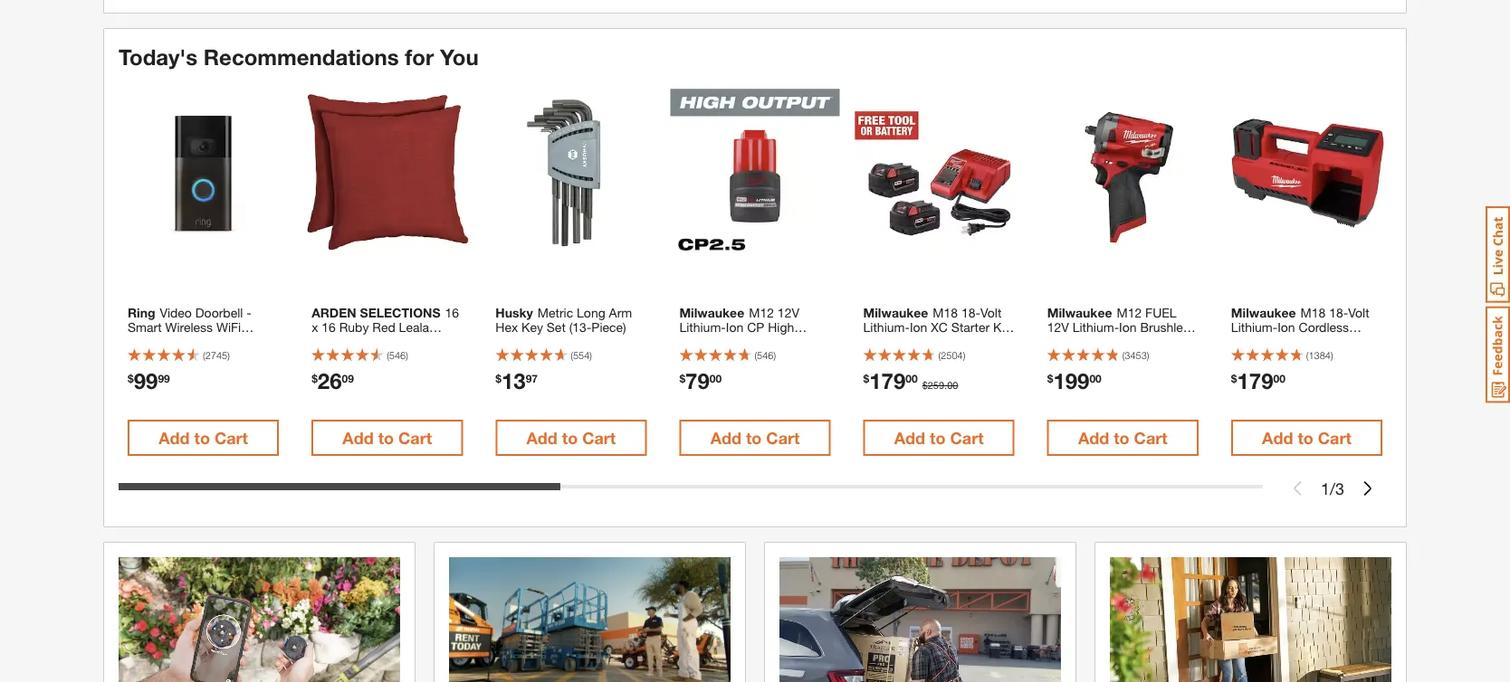 Task type: vqa. For each thing, say whether or not it's contained in the screenshot.
"(2-"
yes



Task type: locate. For each thing, give the bounding box(es) containing it.
$
[[128, 373, 134, 385], [312, 373, 318, 385], [496, 373, 502, 385], [679, 373, 686, 385], [863, 373, 869, 385], [1047, 373, 1053, 385], [1231, 373, 1237, 385], [922, 380, 928, 392]]

1 horizontal spatial volt
[[1348, 306, 1370, 321]]

volt inside m18 18-volt lithium-ion cordless electric portable inflator (tool-only)
[[1348, 306, 1370, 321]]

6 ) from the left
[[1147, 351, 1149, 362]]

5 add to cart from the left
[[894, 429, 984, 448]]

add to cart button up this is the first slide image
[[1231, 421, 1383, 457]]

$ inside $ 179 00
[[1231, 373, 1237, 385]]

7 add to cart button from the left
[[1231, 421, 1383, 457]]

milwaukee
[[679, 306, 744, 321], [863, 306, 928, 321], [1047, 306, 1112, 321], [1231, 306, 1296, 321]]

4 ) from the left
[[774, 351, 776, 362]]

5 ) from the left
[[963, 351, 965, 362]]

2.5
[[722, 335, 740, 350]]

4 add from the left
[[710, 429, 742, 448]]

lithium- up the wrench
[[1073, 321, 1119, 336]]

$ 179 00
[[1231, 369, 1286, 394]]

( 1384 )
[[1306, 351, 1333, 362]]

m12 up ah
[[749, 306, 774, 321]]

add to cart down 259
[[894, 429, 984, 448]]

m12 inside m12 12v lithium-ion cp high output 2.5 ah battery pack
[[749, 306, 774, 321]]

brushless
[[1140, 321, 1196, 336]]

m18 inside m18 18-volt lithium-ion xc starter kit with two 5.0ah batteries and charger
[[933, 306, 958, 321]]

0 horizontal spatial cordless
[[1047, 335, 1098, 350]]

1 add to cart button from the left
[[128, 421, 279, 457]]

( for 13
[[571, 351, 573, 362]]

milwaukee for 199
[[1047, 306, 1112, 321]]

metric
[[538, 306, 573, 321]]

5 add from the left
[[894, 429, 925, 448]]

only)
[[1168, 350, 1197, 365], [1263, 350, 1292, 365]]

$ 99 99
[[128, 369, 170, 394]]

add to cart button
[[128, 421, 279, 457], [312, 421, 463, 457], [496, 421, 647, 457], [679, 421, 831, 457], [863, 421, 1015, 457], [1047, 421, 1199, 457], [1231, 421, 1383, 457]]

00 for 199
[[1090, 373, 1102, 385]]

$ inside $ 199 00
[[1047, 373, 1053, 385]]

2 volt from the left
[[1348, 306, 1370, 321]]

lithium- inside m12 12v lithium-ion cp high output 2.5 ah battery pack
[[679, 321, 726, 336]]

4 milwaukee from the left
[[1231, 306, 1296, 321]]

1 horizontal spatial cordless
[[1299, 321, 1349, 336]]

cart for 99
[[214, 429, 248, 448]]

( for 79
[[755, 351, 757, 362]]

( 2504 )
[[939, 351, 965, 362]]

lithium- for $
[[863, 321, 910, 336]]

ion for 199
[[1119, 321, 1137, 336]]

3 add from the left
[[527, 429, 558, 448]]

$ down pack
[[679, 373, 686, 385]]

1 horizontal spatial m12
[[1117, 306, 1142, 321]]

volt
[[981, 306, 1002, 321], [1348, 306, 1370, 321]]

3 milwaukee from the left
[[1047, 306, 1112, 321]]

ion inside "m12 fuel 12v lithium-ion brushless cordless stubby 3/8 in. impact wrench (tool-only)"
[[1119, 321, 1137, 336]]

0 horizontal spatial m18
[[933, 306, 958, 321]]

1 ion from the left
[[726, 321, 744, 336]]

179 for $ 179 00
[[1237, 369, 1274, 394]]

$ for 199
[[1047, 373, 1053, 385]]

add for 13
[[527, 429, 558, 448]]

3 ion from the left
[[1119, 321, 1137, 336]]

2 ion from the left
[[910, 321, 927, 336]]

5 cart from the left
[[950, 429, 984, 448]]

7 add to cart from the left
[[1262, 429, 1352, 448]]

metric long arm hex key set (13-piece)
[[496, 306, 632, 336]]

1 horizontal spatial ( 546 )
[[755, 351, 776, 362]]

1 only) from the left
[[1168, 350, 1197, 365]]

m18 up 5.0ah
[[933, 306, 958, 321]]

5 to from the left
[[930, 429, 946, 448]]

add up this is the first slide image
[[1262, 429, 1293, 448]]

179
[[869, 369, 906, 394], [1237, 369, 1274, 394]]

00 down portable
[[1274, 373, 1286, 385]]

add down $ 179 00 $ 259 . 00
[[894, 429, 925, 448]]

add to cart button for $
[[863, 421, 1015, 457]]

milwaukee for 79
[[679, 306, 744, 321]]

$ down "pillow"
[[312, 373, 318, 385]]

1 m18 from the left
[[933, 306, 958, 321]]

$ down the and
[[863, 373, 869, 385]]

add to cart for 99
[[159, 429, 248, 448]]

2 18- from the left
[[1329, 306, 1348, 321]]

4 add to cart from the left
[[710, 429, 800, 448]]

add to cart button down $ 79 00
[[679, 421, 831, 457]]

3453
[[1125, 351, 1147, 362]]

$ down impact
[[1047, 373, 1053, 385]]

add to cart button for 13
[[496, 421, 647, 457]]

546 for 79
[[757, 351, 774, 362]]

fuel
[[1145, 306, 1177, 321]]

12v inside "m12 fuel 12v lithium-ion brushless cordless stubby 3/8 in. impact wrench (tool-only)"
[[1047, 321, 1069, 336]]

$ inside $ 99 99
[[128, 373, 134, 385]]

1 ) from the left
[[227, 351, 230, 362]]

1 / 3
[[1321, 480, 1345, 499]]

m18 for $
[[933, 306, 958, 321]]

) for 179
[[1331, 351, 1333, 362]]

3 add to cart button from the left
[[496, 421, 647, 457]]

and
[[863, 350, 885, 365]]

) for 79
[[774, 351, 776, 362]]

output
[[679, 335, 719, 350]]

16
[[445, 306, 459, 321], [322, 321, 336, 336]]

6 add to cart button from the left
[[1047, 421, 1199, 457]]

1
[[1321, 480, 1330, 499]]

00 down the wrench
[[1090, 373, 1102, 385]]

179 down the and
[[869, 369, 906, 394]]

00 inside $ 199 00
[[1090, 373, 1102, 385]]

1 horizontal spatial 18-
[[1329, 306, 1348, 321]]

m12 inside "m12 fuel 12v lithium-ion brushless cordless stubby 3/8 in. impact wrench (tool-only)"
[[1117, 306, 1142, 321]]

1 to from the left
[[194, 429, 210, 448]]

m12 up stubby
[[1117, 306, 1142, 321]]

1 horizontal spatial 546
[[757, 351, 774, 362]]

16 right x
[[322, 321, 336, 336]]

to
[[194, 429, 210, 448], [378, 429, 394, 448], [562, 429, 578, 448], [746, 429, 762, 448], [930, 429, 946, 448], [1114, 429, 1130, 448], [1298, 429, 1314, 448]]

2 179 from the left
[[1237, 369, 1274, 394]]

only) inside m18 18-volt lithium-ion cordless electric portable inflator (tool-only)
[[1263, 350, 1292, 365]]

7 cart from the left
[[1318, 429, 1352, 448]]

add down $ 199 00
[[1078, 429, 1109, 448]]

ion inside m18 18-volt lithium-ion cordless electric portable inflator (tool-only)
[[1278, 321, 1295, 336]]

ion for $
[[910, 321, 927, 336]]

0 horizontal spatial 18-
[[962, 306, 981, 321]]

12v
[[778, 306, 799, 321], [1047, 321, 1069, 336]]

add to cart down 09
[[343, 429, 432, 448]]

1 add from the left
[[159, 429, 190, 448]]

only) right the 3/8
[[1168, 350, 1197, 365]]

179 down electric
[[1237, 369, 1274, 394]]

7 ) from the left
[[1331, 351, 1333, 362]]

for
[[405, 44, 434, 70]]

$ inside $ 13 97
[[496, 373, 502, 385]]

milwaukee up two
[[863, 306, 928, 321]]

metric long arm hex key set (13-piece) image
[[486, 89, 656, 259]]

)
[[227, 351, 230, 362], [406, 351, 408, 362], [590, 351, 592, 362], [774, 351, 776, 362], [963, 351, 965, 362], [1147, 351, 1149, 362], [1331, 351, 1333, 362]]

$ for 79
[[679, 373, 686, 385]]

$ left 97
[[496, 373, 502, 385]]

2 milwaukee from the left
[[863, 306, 928, 321]]

3
[[1335, 480, 1345, 499]]

79
[[686, 369, 710, 394]]

3 ) from the left
[[590, 351, 592, 362]]

) for 199
[[1147, 351, 1149, 362]]

546 down ah
[[757, 351, 774, 362]]

2504
[[941, 351, 963, 362]]

add to cart button down $ 199 00
[[1047, 421, 1199, 457]]

12v up battery
[[778, 306, 799, 321]]

only) up $ 179 00 in the bottom right of the page
[[1263, 350, 1292, 365]]

lithium-
[[679, 321, 726, 336], [863, 321, 910, 336], [1073, 321, 1119, 336], [1231, 321, 1278, 336]]

18- up batteries in the right of the page
[[962, 306, 981, 321]]

5 add to cart button from the left
[[863, 421, 1015, 457]]

cordless
[[1299, 321, 1349, 336], [1047, 335, 1098, 350]]

milwaukee for $
[[863, 306, 928, 321]]

2 m18 from the left
[[1301, 306, 1326, 321]]

16 right leala
[[445, 306, 459, 321]]

2 only) from the left
[[1263, 350, 1292, 365]]

volt for $
[[981, 306, 1002, 321]]

7 add from the left
[[1262, 429, 1293, 448]]

6 add from the left
[[1078, 429, 1109, 448]]

00 inside $ 79 00
[[710, 373, 722, 385]]

ion inside m18 18-volt lithium-ion xc starter kit with two 5.0ah batteries and charger
[[910, 321, 927, 336]]

1 milwaukee from the left
[[679, 306, 744, 321]]

cart for $
[[950, 429, 984, 448]]

2 lithium- from the left
[[863, 321, 910, 336]]

4 add to cart button from the left
[[679, 421, 831, 457]]

2 m12 from the left
[[1117, 306, 1142, 321]]

ion up 3453
[[1119, 321, 1137, 336]]

2 546 from the left
[[757, 351, 774, 362]]

$ inside $ 26 09
[[312, 373, 318, 385]]

cordless up 199
[[1047, 335, 1098, 350]]

pack
[[679, 350, 708, 365]]

18-
[[962, 306, 981, 321], [1329, 306, 1348, 321]]

m12 for 199
[[1117, 306, 1142, 321]]

add to cart down 97
[[527, 429, 616, 448]]

1 horizontal spatial only)
[[1263, 350, 1292, 365]]

charger
[[888, 350, 933, 365]]

546
[[389, 351, 406, 362], [757, 351, 774, 362]]

7 to from the left
[[1298, 429, 1314, 448]]

4 cart from the left
[[766, 429, 800, 448]]

00 down output
[[710, 373, 722, 385]]

18- up inflator
[[1329, 306, 1348, 321]]

volt inside m18 18-volt lithium-ion xc starter kit with two 5.0ah batteries and charger
[[981, 306, 1002, 321]]

2 ( 546 ) from the left
[[755, 351, 776, 362]]

add to cart button down 97
[[496, 421, 647, 457]]

m12
[[749, 306, 774, 321], [1117, 306, 1142, 321]]

1 (tool- from the left
[[1137, 350, 1168, 365]]

add to cart button down $ 99 99
[[128, 421, 279, 457]]

add to cart up this is the first slide image
[[1262, 429, 1352, 448]]

18- inside m18 18-volt lithium-ion cordless electric portable inflator (tool-only)
[[1329, 306, 1348, 321]]

1 horizontal spatial m18
[[1301, 306, 1326, 321]]

husky
[[496, 306, 533, 321]]

( 546 ) for 79
[[755, 351, 776, 362]]

2 ( from the left
[[387, 351, 389, 362]]

6 ( from the left
[[1122, 351, 1125, 362]]

milwaukee up output
[[679, 306, 744, 321]]

(tool-
[[1137, 350, 1168, 365], [1231, 350, 1263, 365]]

3 add to cart from the left
[[527, 429, 616, 448]]

1 lithium- from the left
[[679, 321, 726, 336]]

6 to from the left
[[1114, 429, 1130, 448]]

to for 26
[[378, 429, 394, 448]]

1 ( from the left
[[203, 351, 205, 362]]

$ inside $ 79 00
[[679, 373, 686, 385]]

0 horizontal spatial volt
[[981, 306, 1002, 321]]

) for 99
[[227, 351, 230, 362]]

0 horizontal spatial only)
[[1168, 350, 1197, 365]]

to for 99
[[194, 429, 210, 448]]

cart
[[214, 429, 248, 448], [398, 429, 432, 448], [582, 429, 616, 448], [766, 429, 800, 448], [950, 429, 984, 448], [1134, 429, 1168, 448], [1318, 429, 1352, 448]]

lithium- inside m18 18-volt lithium-ion xc starter kit with two 5.0ah batteries and charger
[[863, 321, 910, 336]]

1 m12 from the left
[[749, 306, 774, 321]]

1 horizontal spatial 12v
[[1047, 321, 1069, 336]]

546 down the outdoor
[[389, 351, 406, 362]]

0 horizontal spatial (tool-
[[1137, 350, 1168, 365]]

today's
[[119, 44, 197, 70]]

5 ( from the left
[[939, 351, 941, 362]]

(tool- up $ 179 00 in the bottom right of the page
[[1231, 350, 1263, 365]]

add to cart down $ 99 99
[[159, 429, 248, 448]]

0 horizontal spatial 179
[[869, 369, 906, 394]]

ion
[[726, 321, 744, 336], [910, 321, 927, 336], [1119, 321, 1137, 336], [1278, 321, 1295, 336]]

add to cart button down 09
[[312, 421, 463, 457]]

00 inside $ 179 00
[[1274, 373, 1286, 385]]

arm
[[609, 306, 632, 321]]

add to cart button for 199
[[1047, 421, 1199, 457]]

2 cart from the left
[[398, 429, 432, 448]]

4 ion from the left
[[1278, 321, 1295, 336]]

1 179 from the left
[[869, 369, 906, 394]]

( 546 ) down ah
[[755, 351, 776, 362]]

two
[[890, 335, 913, 350]]

lithium- up the and
[[863, 321, 910, 336]]

inflator
[[1328, 335, 1367, 350]]

4 to from the left
[[746, 429, 762, 448]]

m18 18-volt lithium-ion xc starter kit with two 5.0ah batteries and charger image
[[854, 89, 1024, 259]]

m18 inside m18 18-volt lithium-ion cordless electric portable inflator (tool-only)
[[1301, 306, 1326, 321]]

volt up batteries in the right of the page
[[981, 306, 1002, 321]]

554
[[573, 351, 590, 362]]

pack)
[[364, 350, 396, 365]]

18- for 179
[[1329, 306, 1348, 321]]

7 ( from the left
[[1306, 351, 1309, 362]]

0 horizontal spatial 16
[[322, 321, 336, 336]]

ion right electric
[[1278, 321, 1295, 336]]

cart for 179
[[1318, 429, 1352, 448]]

16 x 16 ruby red leala square outdoor throw pillow (2-pack)
[[312, 306, 459, 365]]

4 ( from the left
[[755, 351, 757, 362]]

(tool- inside m18 18-volt lithium-ion cordless electric portable inflator (tool-only)
[[1231, 350, 1263, 365]]

0 horizontal spatial m12
[[749, 306, 774, 321]]

0 horizontal spatial 546
[[389, 351, 406, 362]]

to for 13
[[562, 429, 578, 448]]

add down 97
[[527, 429, 558, 448]]

(13-
[[569, 321, 592, 336]]

0 horizontal spatial 12v
[[778, 306, 799, 321]]

1 546 from the left
[[389, 351, 406, 362]]

add down $ 79 00
[[710, 429, 742, 448]]

) for 13
[[590, 351, 592, 362]]

3 to from the left
[[562, 429, 578, 448]]

1 18- from the left
[[962, 306, 981, 321]]

00
[[710, 373, 722, 385], [906, 373, 918, 385], [1090, 373, 1102, 385], [1274, 373, 1286, 385], [947, 380, 958, 392]]

3 lithium- from the left
[[1073, 321, 1119, 336]]

2 add to cart button from the left
[[312, 421, 463, 457]]

add down $ 99 99
[[159, 429, 190, 448]]

0 horizontal spatial ( 546 )
[[387, 351, 408, 362]]

1 cart from the left
[[214, 429, 248, 448]]

16 x 16 ruby red leala square outdoor throw pillow (2-pack) image
[[303, 89, 472, 259]]

5.0ah
[[917, 335, 950, 350]]

$ for 99
[[128, 373, 134, 385]]

6 cart from the left
[[1134, 429, 1168, 448]]

milwaukee up impact
[[1047, 306, 1112, 321]]

$ for 179
[[1231, 373, 1237, 385]]

199
[[1053, 369, 1090, 394]]

2 to from the left
[[378, 429, 394, 448]]

$ 199 00
[[1047, 369, 1102, 394]]

cart for 79
[[766, 429, 800, 448]]

selections
[[360, 306, 440, 321]]

ring link
[[128, 306, 279, 394]]

starter
[[951, 321, 990, 336]]

99
[[134, 369, 158, 394], [158, 373, 170, 385]]

6 add to cart from the left
[[1078, 429, 1168, 448]]

( for 179
[[1306, 351, 1309, 362]]

12v up impact
[[1047, 321, 1069, 336]]

$ 79 00
[[679, 369, 722, 394]]

3/8
[[1145, 335, 1164, 350]]

2 add from the left
[[343, 429, 374, 448]]

( 546 ) down the outdoor
[[387, 351, 408, 362]]

with
[[863, 335, 887, 350]]

1 horizontal spatial 16
[[445, 306, 459, 321]]

lithium- inside m18 18-volt lithium-ion cordless electric portable inflator (tool-only)
[[1231, 321, 1278, 336]]

volt up inflator
[[1348, 306, 1370, 321]]

add to cart
[[159, 429, 248, 448], [343, 429, 432, 448], [527, 429, 616, 448], [710, 429, 800, 448], [894, 429, 984, 448], [1078, 429, 1168, 448], [1262, 429, 1352, 448]]

add to cart for 199
[[1078, 429, 1168, 448]]

1 horizontal spatial 179
[[1237, 369, 1274, 394]]

lithium- up $ 179 00 in the bottom right of the page
[[1231, 321, 1278, 336]]

3 ( from the left
[[571, 351, 573, 362]]

lithium- up pack
[[679, 321, 726, 336]]

2 ) from the left
[[406, 351, 408, 362]]

1 add to cart from the left
[[159, 429, 248, 448]]

ion left xc
[[910, 321, 927, 336]]

milwaukee up electric
[[1231, 306, 1296, 321]]

(tool- down brushless
[[1137, 350, 1168, 365]]

00 right 259
[[947, 380, 958, 392]]

2 (tool- from the left
[[1231, 350, 1263, 365]]

$ for 26
[[312, 373, 318, 385]]

$ 26 09
[[312, 369, 354, 394]]

cordless up 1384
[[1299, 321, 1349, 336]]

add to cart button down 259
[[863, 421, 1015, 457]]

$ 179 00 $ 259 . 00
[[863, 369, 958, 394]]

2 add to cart from the left
[[343, 429, 432, 448]]

) for $
[[963, 351, 965, 362]]

add down 09
[[343, 429, 374, 448]]

key
[[522, 321, 543, 336]]

lithium- inside "m12 fuel 12v lithium-ion brushless cordless stubby 3/8 in. impact wrench (tool-only)"
[[1073, 321, 1119, 336]]

( 546 )
[[387, 351, 408, 362], [755, 351, 776, 362]]

m18 up portable
[[1301, 306, 1326, 321]]

1 horizontal spatial (tool-
[[1231, 350, 1263, 365]]

cart for 13
[[582, 429, 616, 448]]

add for 199
[[1078, 429, 1109, 448]]

add to cart down $ 199 00
[[1078, 429, 1168, 448]]

$ down electric
[[1231, 373, 1237, 385]]

3 cart from the left
[[582, 429, 616, 448]]

lithium- for 199
[[1073, 321, 1119, 336]]

( 554 )
[[571, 351, 592, 362]]

to for 179
[[1298, 429, 1314, 448]]

add to cart down $ 79 00
[[710, 429, 800, 448]]

high
[[768, 321, 794, 336]]

ion left cp
[[726, 321, 744, 336]]

18- inside m18 18-volt lithium-ion xc starter kit with two 5.0ah batteries and charger
[[962, 306, 981, 321]]

1 ( 546 ) from the left
[[387, 351, 408, 362]]

cart for 199
[[1134, 429, 1168, 448]]

1 volt from the left
[[981, 306, 1002, 321]]

4 lithium- from the left
[[1231, 321, 1278, 336]]

search by image or voice image
[[119, 558, 400, 683]]

pillow
[[312, 350, 345, 365]]

square
[[312, 335, 352, 350]]

add
[[159, 429, 190, 448], [343, 429, 374, 448], [527, 429, 558, 448], [710, 429, 742, 448], [894, 429, 925, 448], [1078, 429, 1109, 448], [1262, 429, 1293, 448]]

$ down ring
[[128, 373, 134, 385]]



Task type: describe. For each thing, give the bounding box(es) containing it.
you
[[440, 44, 479, 70]]

09
[[342, 373, 354, 385]]

m12 12v lithium-ion cp high output 2.5 ah battery pack
[[679, 306, 803, 365]]

cordless inside "m12 fuel 12v lithium-ion brushless cordless stubby 3/8 in. impact wrench (tool-only)"
[[1047, 335, 1098, 350]]

next slide image
[[1361, 482, 1375, 497]]

m18 18-volt lithium-ion cordless electric portable inflator (tool-only) image
[[1222, 89, 1392, 259]]

ion inside m12 12v lithium-ion cp high output 2.5 ah battery pack
[[726, 321, 744, 336]]

hex
[[496, 321, 518, 336]]

kit
[[993, 321, 1008, 336]]

x
[[312, 321, 318, 336]]

2745
[[205, 351, 227, 362]]

ah
[[743, 335, 759, 350]]

$ for 13
[[496, 373, 502, 385]]

recommendations
[[204, 44, 399, 70]]

lithium- for 179
[[1231, 321, 1278, 336]]

18- for $
[[962, 306, 981, 321]]

to for 79
[[746, 429, 762, 448]]

xc
[[931, 321, 948, 336]]

ruby
[[339, 321, 369, 336]]

13
[[502, 369, 526, 394]]

(2-
[[349, 350, 364, 365]]

leala
[[399, 321, 429, 336]]

add for 99
[[159, 429, 190, 448]]

today's recommendations for you
[[119, 44, 479, 70]]

m12 for 79
[[749, 306, 774, 321]]

m18 18-volt lithium-ion xc starter kit with two 5.0ah batteries and charger
[[863, 306, 1008, 365]]

add for 79
[[710, 429, 742, 448]]

stubby
[[1101, 335, 1142, 350]]

this is the first slide image
[[1290, 482, 1305, 497]]

m18 for 179
[[1301, 306, 1326, 321]]

wrench
[[1090, 350, 1133, 365]]

outdoor
[[356, 335, 402, 350]]

12v inside m12 12v lithium-ion cp high output 2.5 ah battery pack
[[778, 306, 799, 321]]

set
[[547, 321, 566, 336]]

( 546 ) for 26
[[387, 351, 408, 362]]

batteries
[[953, 335, 1004, 350]]

arden
[[312, 306, 356, 321]]

259
[[928, 380, 944, 392]]

m12 12v lithium-ion cp high output 2.5 ah battery pack image
[[670, 89, 840, 259]]

$ 13 97
[[496, 369, 538, 394]]

99 inside $ 99 99
[[158, 373, 170, 385]]

battery
[[762, 335, 803, 350]]

.
[[944, 380, 947, 392]]

video doorbell - smart wireless wifi doorbell camera with built-in battery, 2-way talk, night vision, venetian bronze image
[[119, 89, 288, 259]]

only) inside "m12 fuel 12v lithium-ion brushless cordless stubby 3/8 in. impact wrench (tool-only)"
[[1168, 350, 1197, 365]]

1384
[[1309, 351, 1331, 362]]

add for $
[[894, 429, 925, 448]]

live chat image
[[1486, 206, 1510, 303]]

free delivery image
[[1110, 558, 1392, 683]]

m12 fuel 12v lithium-ion brushless cordless stubby 3/8 in. impact wrench (tool-only) image
[[1038, 89, 1208, 259]]

cordless inside m18 18-volt lithium-ion cordless electric portable inflator (tool-only)
[[1299, 321, 1349, 336]]

(tool- inside "m12 fuel 12v lithium-ion brushless cordless stubby 3/8 in. impact wrench (tool-only)"
[[1137, 350, 1168, 365]]

throw
[[406, 335, 441, 350]]

m12 fuel 12v lithium-ion brushless cordless stubby 3/8 in. impact wrench (tool-only)
[[1047, 306, 1197, 365]]

impact
[[1047, 350, 1087, 365]]

) for 26
[[406, 351, 408, 362]]

feedback link image
[[1486, 306, 1510, 404]]

/
[[1330, 480, 1335, 499]]

red
[[372, 321, 395, 336]]

long
[[577, 306, 605, 321]]

add for 26
[[343, 429, 374, 448]]

tool & truck rental image
[[449, 558, 731, 683]]

ion for 179
[[1278, 321, 1295, 336]]

to for $
[[930, 429, 946, 448]]

( for 26
[[387, 351, 389, 362]]

add to cart for 179
[[1262, 429, 1352, 448]]

97
[[526, 373, 538, 385]]

add to cart button for 99
[[128, 421, 279, 457]]

( for 99
[[203, 351, 205, 362]]

add to cart for 13
[[527, 429, 616, 448]]

arden selections
[[312, 306, 440, 321]]

add to cart for 26
[[343, 429, 432, 448]]

00 for 179
[[1274, 373, 1286, 385]]

in.
[[1167, 335, 1180, 350]]

add to cart button for 26
[[312, 421, 463, 457]]

add to cart button for 179
[[1231, 421, 1383, 457]]

add to cart button for 79
[[679, 421, 831, 457]]

26
[[318, 369, 342, 394]]

( for 199
[[1122, 351, 1125, 362]]

546 for 26
[[389, 351, 406, 362]]

cp
[[747, 321, 764, 336]]

$ left the .
[[922, 380, 928, 392]]

we deliver curbside image
[[780, 558, 1061, 683]]

cart for 26
[[398, 429, 432, 448]]

179 for $ 179 00 $ 259 . 00
[[869, 369, 906, 394]]

( 3453 )
[[1122, 351, 1149, 362]]

ring
[[128, 306, 155, 321]]

milwaukee for 179
[[1231, 306, 1296, 321]]

electric
[[1231, 335, 1273, 350]]

00 down charger
[[906, 373, 918, 385]]

add to cart for $
[[894, 429, 984, 448]]

add for 179
[[1262, 429, 1293, 448]]

portable
[[1277, 335, 1324, 350]]

to for 199
[[1114, 429, 1130, 448]]

add to cart for 79
[[710, 429, 800, 448]]

( for $
[[939, 351, 941, 362]]

00 for 79
[[710, 373, 722, 385]]

( 2745 )
[[203, 351, 230, 362]]

volt for 179
[[1348, 306, 1370, 321]]

piece)
[[592, 321, 626, 336]]

m18 18-volt lithium-ion cordless electric portable inflator (tool-only)
[[1231, 306, 1370, 365]]



